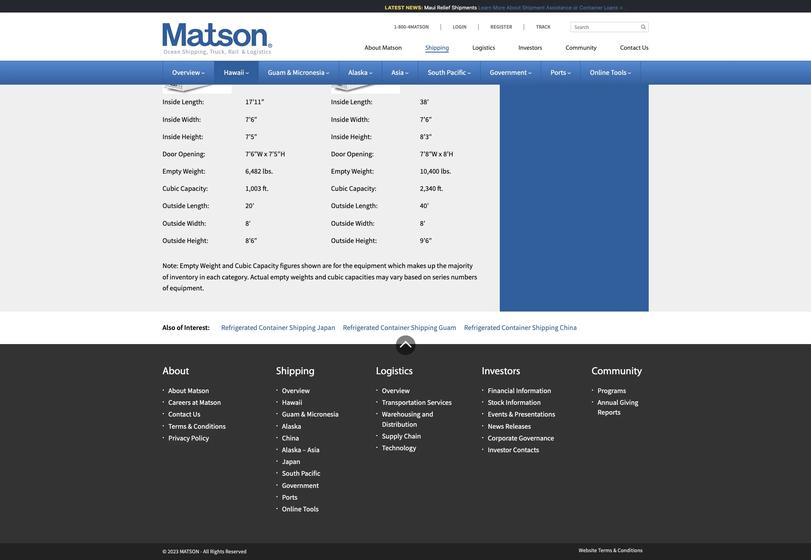Task type: vqa. For each thing, say whether or not it's contained in the screenshot.


Task type: describe. For each thing, give the bounding box(es) containing it.
supply chain link
[[382, 432, 421, 441]]

door opening: for 7'6″w x 7'5″h
[[163, 149, 205, 158]]

& inside overview hawaii guam & micronesia alaska china alaska – asia japan south pacific government ports online tools
[[301, 410, 306, 419]]

equipment.
[[170, 284, 204, 293]]

news releases link
[[488, 422, 531, 431]]

community link
[[554, 41, 609, 57]]

0 vertical spatial alaska
[[349, 68, 368, 77]]

events & presentations link
[[488, 410, 556, 419]]

refrigerated container shipping guam link
[[343, 323, 457, 332]]

ft. for 2,340 ft.
[[438, 184, 444, 193]]

annual
[[598, 398, 619, 407]]

alaska – asia link
[[282, 446, 320, 455]]

7'5″
[[246, 132, 257, 141]]

1 vertical spatial terms
[[599, 547, 613, 554]]

1 horizontal spatial government link
[[490, 68, 532, 77]]

note:
[[163, 261, 178, 270]]

releases
[[506, 422, 531, 431]]

2 vertical spatial of
[[177, 323, 183, 332]]

majority
[[448, 261, 473, 270]]

7'8″w
[[420, 149, 438, 158]]

door opening: for 7'8″w x 8'h
[[331, 149, 374, 158]]

figures
[[280, 261, 300, 270]]

or
[[569, 4, 574, 11]]

0 vertical spatial china
[[560, 323, 577, 332]]

ports inside overview hawaii guam & micronesia alaska china alaska – asia japan south pacific government ports online tools
[[282, 493, 298, 502]]

opening: for 7'6″w x 7'5″h
[[178, 149, 205, 158]]

40 foot high-cube reefer for refrigerated container shipping hawaii image
[[331, 49, 400, 94]]

© 2023 matson ‐ all rights reserved
[[163, 549, 247, 556]]

Search search field
[[571, 22, 649, 32]]

ft. for 1,003 ft.
[[263, 184, 269, 193]]

outside height: for 8'6″
[[163, 236, 208, 245]]

1,003
[[246, 184, 261, 193]]

0 horizontal spatial south pacific link
[[282, 469, 321, 478]]

height: for 8'6″
[[187, 236, 208, 245]]

alaska link for asia link
[[349, 68, 373, 77]]

shipping for refrigerated container shipping china
[[533, 323, 559, 332]]

overview for overview transportation services warehousing and distribution supply chain technology
[[382, 386, 410, 395]]

7'6″ for 17'11"
[[246, 115, 257, 124]]

matson for about matson careers at matson contact us terms & conditions privacy policy
[[188, 386, 209, 395]]

outside width: for 9'6″
[[331, 219, 375, 228]]

2 the from the left
[[437, 261, 447, 270]]

terms & conditions link
[[168, 422, 226, 431]]

programs annual giving reports
[[598, 386, 639, 417]]

on
[[424, 272, 431, 281]]

inside height: for 8'3″
[[331, 132, 372, 141]]

lbs. for 10,400 lbs.
[[441, 167, 452, 176]]

cubic inside "note: empty weight and cubic capacity figures shown are for the equipment which makes up the majority of inventory in each category. actual empty weights and cubic capacities may vary based on series numbers of equipment."
[[235, 261, 252, 270]]

refrigerated for refrigerated container shipping japan
[[221, 323, 258, 332]]

weights
[[291, 272, 314, 281]]

also of interest:
[[163, 323, 210, 332]]

also
[[163, 323, 175, 332]]

1 vertical spatial guam
[[439, 323, 457, 332]]

stock
[[488, 398, 505, 407]]

2023 matson
[[168, 549, 199, 556]]

0 vertical spatial online tools link
[[590, 68, 632, 77]]

community inside top menu navigation
[[566, 45, 597, 51]]

0 vertical spatial of
[[163, 272, 169, 281]]

micronesia inside overview hawaii guam & micronesia alaska china alaska – asia japan south pacific government ports online tools
[[307, 410, 339, 419]]

vary
[[390, 272, 403, 281]]

learn
[[474, 4, 488, 11]]

cubic capacity: for 1,003 ft.
[[163, 184, 208, 193]]

maui
[[420, 4, 432, 11]]

warehousing and distribution link
[[382, 410, 434, 429]]

china inside overview hawaii guam & micronesia alaska china alaska – asia japan south pacific government ports online tools
[[282, 434, 299, 443]]

7'5″h
[[269, 149, 285, 158]]

lbs. for 6,482 lbs.
[[263, 167, 273, 176]]

2 vertical spatial alaska
[[282, 446, 301, 455]]

us inside top menu navigation
[[643, 45, 649, 51]]

10,400
[[420, 167, 440, 176]]

guam & micronesia link for china link
[[282, 410, 339, 419]]

overview for overview hawaii guam & micronesia alaska china alaska – asia japan south pacific government ports online tools
[[282, 386, 310, 395]]

register link
[[479, 24, 524, 30]]

shipping link
[[414, 41, 461, 57]]

0 horizontal spatial and
[[222, 261, 234, 270]]

capacity
[[253, 261, 279, 270]]

refrigerated container shipping guam
[[343, 323, 457, 332]]

website terms & conditions link
[[579, 547, 643, 554]]

door for 7'6″w x 7'5″h
[[163, 149, 177, 158]]

0 horizontal spatial –
[[295, 35, 299, 46]]

annual giving reports link
[[598, 398, 639, 417]]

about matson link for the careers at matson link
[[168, 386, 209, 395]]

container for refrigerated container shipping japan
[[259, 323, 288, 332]]

relief
[[433, 4, 447, 11]]

programs link
[[598, 386, 627, 395]]

news
[[488, 422, 504, 431]]

container for refrigerated container shipping china
[[502, 323, 531, 332]]

pacific inside overview hawaii guam & micronesia alaska china alaska – asia japan south pacific government ports online tools
[[301, 469, 321, 478]]

1 vertical spatial of
[[163, 284, 169, 293]]

investor contacts link
[[488, 446, 539, 455]]

may
[[376, 272, 389, 281]]

contacts
[[514, 446, 539, 455]]

empty weight: for 10,400 lbs.
[[331, 167, 374, 176]]

width: for 7'5″
[[182, 115, 201, 124]]

giving
[[620, 398, 639, 407]]

category.
[[222, 272, 249, 281]]

hawaii link for leftmost overview link
[[224, 68, 249, 77]]

tools inside overview hawaii guam & micronesia alaska china alaska – asia japan south pacific government ports online tools
[[303, 505, 319, 514]]

7'8″w x 8'h
[[420, 149, 454, 158]]

stock information link
[[488, 398, 541, 407]]

10,400 lbs.
[[420, 167, 452, 176]]

0 vertical spatial pacific
[[447, 68, 466, 77]]

reserved
[[226, 549, 247, 556]]

capacities
[[345, 272, 375, 281]]

1 vertical spatial investors
[[482, 367, 521, 377]]

0 vertical spatial ports link
[[551, 68, 571, 77]]

terms inside about matson careers at matson contact us terms & conditions privacy policy
[[168, 422, 187, 431]]

inside length: for 17'11"
[[163, 97, 204, 106]]

backtop image
[[396, 336, 416, 355]]

login
[[453, 24, 467, 30]]

investors inside top menu navigation
[[519, 45, 543, 51]]

presentations
[[515, 410, 556, 419]]

capacity: for 2,340 ft.
[[349, 184, 377, 193]]

7'6″ for 38′
[[420, 115, 432, 124]]

contact inside about matson careers at matson contact us terms & conditions privacy policy
[[168, 410, 192, 419]]

6,482 lbs.
[[246, 167, 273, 176]]

reports
[[598, 408, 621, 417]]

about for about matson
[[365, 45, 381, 51]]

each
[[207, 272, 221, 281]]

1 vertical spatial ports link
[[282, 493, 298, 502]]

refrigerated container shipping japan
[[221, 323, 335, 332]]

1 vertical spatial information
[[506, 398, 541, 407]]

1 horizontal spatial japan
[[317, 323, 335, 332]]

empty weight: for 6,482 lbs.
[[163, 167, 206, 176]]

38′
[[420, 97, 429, 106]]

width: for 8'3″
[[351, 115, 370, 124]]

contact inside top menu navigation
[[621, 45, 641, 51]]

1 vertical spatial contact us link
[[168, 410, 200, 419]]

8'6″
[[246, 236, 257, 245]]

opening: for 7'8″w x 8'h
[[347, 149, 374, 158]]

1 horizontal spatial government
[[490, 68, 527, 77]]

note: empty weight and cubic capacity figures shown are for the equipment which makes up the majority of inventory in each category. actual empty weights and cubic capacities may vary based on series numbers of equipment.
[[163, 261, 478, 293]]

track
[[536, 24, 551, 30]]

x for 7'6″w
[[264, 149, 267, 158]]

0 horizontal spatial overview link
[[172, 68, 205, 77]]

government inside overview hawaii guam & micronesia alaska china alaska – asia japan south pacific government ports online tools
[[282, 481, 319, 490]]

1 vertical spatial government link
[[282, 481, 319, 490]]

door for 7'8″w x 8'h
[[331, 149, 346, 158]]

privacy
[[168, 434, 190, 443]]

supply
[[382, 432, 403, 441]]

which
[[388, 261, 406, 270]]

weight: for 6,482 lbs.
[[183, 167, 206, 176]]

0 vertical spatial hawaii
[[224, 68, 244, 77]]

loans
[[600, 4, 614, 11]]

hawaii link for shipping overview link
[[282, 398, 302, 407]]

width: for 9'6″
[[356, 219, 375, 228]]

cubic capacity: for 2,340 ft.
[[331, 184, 377, 193]]

based
[[404, 272, 422, 281]]

inside length: for 38′
[[331, 97, 373, 106]]

8'h
[[444, 149, 454, 158]]

technology link
[[382, 444, 416, 453]]

numbers
[[451, 272, 478, 281]]

events
[[488, 410, 508, 419]]

1 vertical spatial alaska
[[282, 422, 301, 431]]

20 foot standard reefer for refrigerated container shipping hawaii image
[[163, 49, 232, 94]]

length: for 17'11"
[[182, 97, 204, 106]]

0 vertical spatial south
[[428, 68, 446, 77]]

8′ for 9'6″
[[420, 219, 426, 228]]

financial information stock information events & presentations news releases corporate governance investor contacts
[[488, 386, 556, 455]]

outside length: for 40′
[[331, 201, 378, 210]]

shipping for refrigerated container shipping guam
[[411, 323, 438, 332]]

1-800-4matson link
[[394, 24, 441, 30]]

learn more about shipment assistance or container loans > link
[[474, 4, 619, 11]]

and inside the overview transportation services warehousing and distribution supply chain technology
[[422, 410, 434, 419]]

refrigerated for refrigerated container shipping guam
[[343, 323, 379, 332]]

transportation
[[382, 398, 426, 407]]

website
[[579, 547, 597, 554]]

warehousing
[[382, 410, 421, 419]]

temperature
[[163, 35, 210, 46]]

cubic for 2,340 ft.
[[331, 184, 348, 193]]

south inside overview hawaii guam & micronesia alaska china alaska – asia japan south pacific government ports online tools
[[282, 469, 300, 478]]

financial information link
[[488, 386, 552, 395]]

2,340
[[420, 184, 436, 193]]

programs
[[598, 386, 627, 395]]

& down containers
[[287, 68, 292, 77]]

4matson
[[408, 24, 429, 30]]

shipping inside footer
[[276, 367, 315, 377]]

0 horizontal spatial online tools link
[[282, 505, 319, 514]]

1 horizontal spatial conditions
[[618, 547, 643, 554]]

logistics link
[[461, 41, 507, 57]]

0 vertical spatial asia
[[392, 68, 404, 77]]

shipping for refrigerated container shipping japan
[[289, 323, 316, 332]]

container for refrigerated container shipping guam
[[381, 323, 410, 332]]



Task type: locate. For each thing, give the bounding box(es) containing it.
2 outside height: from the left
[[331, 236, 377, 245]]

terms up privacy
[[168, 422, 187, 431]]

1 inside length: from the left
[[163, 97, 204, 106]]

0 horizontal spatial outside length:
[[163, 201, 209, 210]]

1 horizontal spatial overview
[[282, 386, 310, 395]]

2 inside length: from the left
[[331, 97, 373, 106]]

at
[[192, 398, 198, 407]]

online inside overview hawaii guam & micronesia alaska china alaska – asia japan south pacific government ports online tools
[[282, 505, 302, 514]]

alaska up japan link
[[282, 446, 301, 455]]

1 horizontal spatial south pacific link
[[428, 68, 471, 77]]

ft. right 2,340
[[438, 184, 444, 193]]

0 horizontal spatial cubic capacity:
[[163, 184, 208, 193]]

top menu navigation
[[365, 41, 649, 57]]

south pacific
[[428, 68, 466, 77]]

alaska link up china link
[[282, 422, 301, 431]]

alaska up china link
[[282, 422, 301, 431]]

height: for 8'3″
[[351, 132, 372, 141]]

capacity:
[[181, 184, 208, 193], [349, 184, 377, 193]]

0 horizontal spatial logistics
[[376, 367, 413, 377]]

capacity: for 1,003 ft.
[[181, 184, 208, 193]]

2 ft. from the left
[[438, 184, 444, 193]]

empty for 10,400 lbs.
[[331, 167, 350, 176]]

1 vertical spatial logistics
[[376, 367, 413, 377]]

2 vertical spatial and
[[422, 410, 434, 419]]

1 8′ from the left
[[246, 219, 251, 228]]

about
[[503, 4, 517, 11], [365, 45, 381, 51], [163, 367, 189, 377], [168, 386, 186, 395]]

outside length: for 20′
[[163, 201, 209, 210]]

government down top menu navigation
[[490, 68, 527, 77]]

1 outside height: from the left
[[163, 236, 208, 245]]

makes
[[407, 261, 427, 270]]

0 vertical spatial south pacific link
[[428, 68, 471, 77]]

refrigerated container shipping china link
[[465, 323, 577, 332]]

about inside about matson careers at matson contact us terms & conditions privacy policy
[[168, 386, 186, 395]]

for
[[333, 261, 342, 270]]

terms right "website"
[[599, 547, 613, 554]]

1 vertical spatial hawaii link
[[282, 398, 302, 407]]

alaska link for china link
[[282, 422, 301, 431]]

outside height: up equipment in the top of the page
[[331, 236, 377, 245]]

distribution
[[382, 420, 417, 429]]

hawaii inside overview hawaii guam & micronesia alaska china alaska – asia japan south pacific government ports online tools
[[282, 398, 302, 407]]

20′
[[246, 201, 254, 210]]

2 cubic capacity: from the left
[[331, 184, 377, 193]]

conditions inside about matson careers at matson contact us terms & conditions privacy policy
[[194, 422, 226, 431]]

community inside footer
[[592, 367, 643, 377]]

1 vertical spatial and
[[315, 272, 326, 281]]

0 vertical spatial japan
[[317, 323, 335, 332]]

logistics down register link
[[473, 45, 496, 51]]

& right "website"
[[614, 547, 617, 554]]

1 inside height: from the left
[[163, 132, 203, 141]]

1 empty weight: from the left
[[163, 167, 206, 176]]

ports down japan link
[[282, 493, 298, 502]]

refrigerated container shipping china
[[465, 323, 577, 332]]

online tools
[[590, 68, 627, 77]]

1 vertical spatial government
[[282, 481, 319, 490]]

2 empty weight: from the left
[[331, 167, 374, 176]]

pacific down shipping link on the right top
[[447, 68, 466, 77]]

shipments
[[448, 4, 473, 11]]

hawaii down controlled
[[224, 68, 244, 77]]

empty
[[271, 272, 289, 281]]

the right 'for' at the left top of page
[[343, 261, 353, 270]]

1 horizontal spatial outside width:
[[331, 219, 375, 228]]

lbs. right '10,400'
[[441, 167, 452, 176]]

shipping inside top menu navigation
[[426, 45, 449, 51]]

series
[[433, 272, 450, 281]]

2 vertical spatial matson
[[200, 398, 221, 407]]

0 horizontal spatial asia
[[308, 446, 320, 455]]

privacy policy link
[[168, 434, 209, 443]]

length: for 38′
[[351, 97, 373, 106]]

footer
[[0, 336, 812, 560]]

empty for 6,482 lbs.
[[163, 167, 182, 176]]

0 horizontal spatial us
[[193, 410, 200, 419]]

7'6″ up 7'5″
[[246, 115, 257, 124]]

about for about
[[163, 367, 189, 377]]

about matson
[[365, 45, 402, 51]]

1 horizontal spatial tools
[[611, 68, 627, 77]]

refrigerated for refrigerated container shipping china
[[465, 323, 501, 332]]

0 horizontal spatial weight:
[[183, 167, 206, 176]]

footer containing about
[[0, 336, 812, 560]]

1 horizontal spatial alaska link
[[349, 68, 373, 77]]

2 door from the left
[[331, 149, 346, 158]]

0 vertical spatial conditions
[[194, 422, 226, 431]]

1 x from the left
[[264, 149, 267, 158]]

None search field
[[571, 22, 649, 32]]

guam & micronesia link for asia link
[[268, 68, 330, 77]]

refrigerated container shipping japan link
[[221, 323, 335, 332]]

cubic
[[163, 184, 179, 193], [331, 184, 348, 193], [235, 261, 252, 270]]

hawaii link down controlled
[[224, 68, 249, 77]]

1 horizontal spatial about matson link
[[365, 41, 414, 57]]

9'6″
[[420, 236, 432, 245]]

2 weight: from the left
[[352, 167, 374, 176]]

outside height: up note:
[[163, 236, 208, 245]]

1 weight: from the left
[[183, 167, 206, 176]]

investor
[[488, 446, 512, 455]]

8′ down the "40′"
[[420, 219, 426, 228]]

empty inside "note: empty weight and cubic capacity figures shown are for the equipment which makes up the majority of inventory in each category. actual empty weights and cubic capacities may vary based on series numbers of equipment."
[[180, 261, 199, 270]]

terms
[[168, 422, 187, 431], [599, 547, 613, 554]]

all
[[203, 549, 209, 556]]

online tools link
[[590, 68, 632, 77], [282, 505, 319, 514]]

inside width: for 7'5″
[[163, 115, 201, 124]]

services
[[428, 398, 452, 407]]

contact us link down the careers
[[168, 410, 200, 419]]

1 vertical spatial micronesia
[[307, 410, 339, 419]]

search image
[[642, 24, 646, 29]]

contact
[[621, 45, 641, 51], [168, 410, 192, 419]]

0 horizontal spatial overview
[[172, 68, 200, 77]]

ports link down japan link
[[282, 493, 298, 502]]

latest news: maui relief shipments learn more about shipment assistance or container loans >
[[381, 4, 619, 11]]

guam & micronesia link
[[268, 68, 330, 77], [282, 410, 339, 419]]

information up stock information link
[[516, 386, 552, 395]]

contact down the careers
[[168, 410, 192, 419]]

& up news releases link at the bottom
[[509, 410, 514, 419]]

temperature controlled containers – refrigerated
[[163, 35, 347, 46]]

government link down japan link
[[282, 481, 319, 490]]

1 vertical spatial south pacific link
[[282, 469, 321, 478]]

information
[[516, 386, 552, 395], [506, 398, 541, 407]]

japan link
[[282, 458, 300, 467]]

community down search search box
[[566, 45, 597, 51]]

1 vertical spatial us
[[193, 410, 200, 419]]

height:
[[182, 132, 203, 141], [351, 132, 372, 141], [187, 236, 208, 245], [356, 236, 377, 245]]

in
[[200, 272, 205, 281]]

technology
[[382, 444, 416, 453]]

0 horizontal spatial empty weight:
[[163, 167, 206, 176]]

0 vertical spatial matson
[[383, 45, 402, 51]]

asia
[[392, 68, 404, 77], [308, 446, 320, 455]]

ports link down community link
[[551, 68, 571, 77]]

financial
[[488, 386, 515, 395]]

1 vertical spatial china
[[282, 434, 299, 443]]

2 outside width: from the left
[[331, 219, 375, 228]]

1-
[[394, 24, 399, 30]]

0 vertical spatial contact us link
[[609, 41, 649, 57]]

1 horizontal spatial logistics
[[473, 45, 496, 51]]

asia inside overview hawaii guam & micronesia alaska china alaska – asia japan south pacific government ports online tools
[[308, 446, 320, 455]]

1 vertical spatial ports
[[282, 493, 298, 502]]

1 horizontal spatial inside width:
[[331, 115, 370, 124]]

x left 8'h
[[439, 149, 442, 158]]

2 outside length: from the left
[[331, 201, 378, 210]]

7'6″ up 8'3″
[[420, 115, 432, 124]]

2 inside height: from the left
[[331, 132, 372, 141]]

chain
[[404, 432, 421, 441]]

containers
[[253, 35, 294, 46]]

logistics inside footer
[[376, 367, 413, 377]]

about matson link for shipping link on the right top
[[365, 41, 414, 57]]

0 horizontal spatial hawaii link
[[224, 68, 249, 77]]

0 vertical spatial about matson link
[[365, 41, 414, 57]]

website terms & conditions
[[579, 547, 643, 554]]

width: for 8'6″
[[187, 219, 206, 228]]

1 horizontal spatial terms
[[599, 547, 613, 554]]

inside length:
[[163, 97, 204, 106], [331, 97, 373, 106]]

overview link for logistics
[[382, 386, 410, 395]]

matson
[[383, 45, 402, 51], [188, 386, 209, 395], [200, 398, 221, 407]]

2 lbs. from the left
[[441, 167, 452, 176]]

0 vertical spatial us
[[643, 45, 649, 51]]

1 horizontal spatial contact
[[621, 45, 641, 51]]

1 vertical spatial hawaii
[[282, 398, 302, 407]]

2 capacity: from the left
[[349, 184, 377, 193]]

width:
[[182, 115, 201, 124], [351, 115, 370, 124], [187, 219, 206, 228], [356, 219, 375, 228]]

8′ down 20′
[[246, 219, 251, 228]]

matson for about matson
[[383, 45, 402, 51]]

overview inside the overview transportation services warehousing and distribution supply chain technology
[[382, 386, 410, 395]]

overview inside overview hawaii guam & micronesia alaska china alaska – asia japan south pacific government ports online tools
[[282, 386, 310, 395]]

the right up
[[437, 261, 447, 270]]

government link down top menu navigation
[[490, 68, 532, 77]]

contact down search search box
[[621, 45, 641, 51]]

hawaii up china link
[[282, 398, 302, 407]]

1 horizontal spatial contact us link
[[609, 41, 649, 57]]

outside height: for 9'6″
[[331, 236, 377, 245]]

outside height:
[[163, 236, 208, 245], [331, 236, 377, 245]]

hawaii link up china link
[[282, 398, 302, 407]]

0 horizontal spatial terms
[[168, 422, 187, 431]]

1 outside length: from the left
[[163, 201, 209, 210]]

empty weight:
[[163, 167, 206, 176], [331, 167, 374, 176]]

about matson link up the careers at matson link
[[168, 386, 209, 395]]

governance
[[519, 434, 554, 443]]

inside width: for 8'3″
[[331, 115, 370, 124]]

& up alaska – asia link
[[301, 410, 306, 419]]

and down are
[[315, 272, 326, 281]]

about inside top menu navigation
[[365, 45, 381, 51]]

‐
[[200, 549, 202, 556]]

0 vertical spatial government
[[490, 68, 527, 77]]

0 vertical spatial ports
[[551, 68, 566, 77]]

0 vertical spatial community
[[566, 45, 597, 51]]

cubic
[[328, 272, 344, 281]]

– inside overview hawaii guam & micronesia alaska china alaska – asia japan south pacific government ports online tools
[[303, 446, 306, 455]]

1 horizontal spatial hawaii
[[282, 398, 302, 407]]

1 horizontal spatial ports link
[[551, 68, 571, 77]]

8′
[[246, 219, 251, 228], [420, 219, 426, 228]]

0 vertical spatial guam
[[268, 68, 286, 77]]

0 horizontal spatial outside height:
[[163, 236, 208, 245]]

south pacific link down shipping link on the right top
[[428, 68, 471, 77]]

investors link
[[507, 41, 554, 57]]

x for 7'8″w
[[439, 149, 442, 158]]

2 horizontal spatial and
[[422, 410, 434, 419]]

1 vertical spatial contact
[[168, 410, 192, 419]]

1 horizontal spatial 8′
[[420, 219, 426, 228]]

contact us link down search image
[[609, 41, 649, 57]]

1 horizontal spatial door opening:
[[331, 149, 374, 158]]

lbs. right 6,482
[[263, 167, 273, 176]]

0 horizontal spatial inside length:
[[163, 97, 204, 106]]

track link
[[524, 24, 551, 30]]

china
[[560, 323, 577, 332], [282, 434, 299, 443]]

actual
[[251, 272, 269, 281]]

1 door from the left
[[163, 149, 177, 158]]

2 opening: from the left
[[347, 149, 374, 158]]

0 vertical spatial guam & micronesia link
[[268, 68, 330, 77]]

us down search image
[[643, 45, 649, 51]]

inventory
[[170, 272, 198, 281]]

1 vertical spatial online
[[282, 505, 302, 514]]

section
[[490, 0, 659, 312]]

conditions
[[194, 422, 226, 431], [618, 547, 643, 554]]

0 horizontal spatial contact us link
[[168, 410, 200, 419]]

and down transportation services 'link'
[[422, 410, 434, 419]]

x left 7'5″h
[[264, 149, 267, 158]]

logistics down the backtop image
[[376, 367, 413, 377]]

japan inside overview hawaii guam & micronesia alaska china alaska – asia japan south pacific government ports online tools
[[282, 458, 300, 467]]

inside height: for 7'5″
[[163, 132, 203, 141]]

0 vertical spatial alaska link
[[349, 68, 373, 77]]

& up privacy policy link
[[188, 422, 192, 431]]

0 horizontal spatial door opening:
[[163, 149, 205, 158]]

0 horizontal spatial about matson link
[[168, 386, 209, 395]]

inside length: down 20 foot standard reefer for refrigerated container shipping hawaii image
[[163, 97, 204, 106]]

0 horizontal spatial government
[[282, 481, 319, 490]]

0 vertical spatial government link
[[490, 68, 532, 77]]

hawaii link
[[224, 68, 249, 77], [282, 398, 302, 407]]

0 horizontal spatial conditions
[[194, 422, 226, 431]]

17'11"
[[246, 97, 264, 106]]

2 8′ from the left
[[420, 219, 426, 228]]

alaska down "about matson"
[[349, 68, 368, 77]]

1 outside width: from the left
[[163, 219, 206, 228]]

1 vertical spatial alaska link
[[282, 422, 301, 431]]

2 x from the left
[[439, 149, 442, 158]]

1 7'6″ from the left
[[246, 115, 257, 124]]

outside width: for 8'6″
[[163, 219, 206, 228]]

ft. right the 1,003
[[263, 184, 269, 193]]

of right also
[[177, 323, 183, 332]]

investors up financial
[[482, 367, 521, 377]]

rights
[[210, 549, 225, 556]]

1 capacity: from the left
[[181, 184, 208, 193]]

8′ for 8'6″
[[246, 219, 251, 228]]

of left equipment.
[[163, 284, 169, 293]]

1 door opening: from the left
[[163, 149, 205, 158]]

0 vertical spatial hawaii link
[[224, 68, 249, 77]]

1 ft. from the left
[[263, 184, 269, 193]]

1 horizontal spatial opening:
[[347, 149, 374, 158]]

weight: for 10,400 lbs.
[[352, 167, 374, 176]]

weight
[[200, 261, 221, 270]]

0 vertical spatial investors
[[519, 45, 543, 51]]

matson down 1- at left
[[383, 45, 402, 51]]

1 horizontal spatial inside length:
[[331, 97, 373, 106]]

0 horizontal spatial government link
[[282, 481, 319, 490]]

cubic for 1,003 ft.
[[163, 184, 179, 193]]

2 door opening: from the left
[[331, 149, 374, 158]]

overview link for shipping
[[282, 386, 310, 395]]

length: for 20′
[[187, 201, 209, 210]]

government link
[[490, 68, 532, 77], [282, 481, 319, 490]]

2 7'6″ from the left
[[420, 115, 432, 124]]

investors down track link
[[519, 45, 543, 51]]

2 horizontal spatial overview link
[[382, 386, 410, 395]]

login link
[[441, 24, 479, 30]]

0 horizontal spatial lbs.
[[263, 167, 273, 176]]

ports down community link
[[551, 68, 566, 77]]

1 vertical spatial japan
[[282, 458, 300, 467]]

information up events & presentations link
[[506, 398, 541, 407]]

matson right at
[[200, 398, 221, 407]]

news:
[[402, 4, 419, 11]]

matson up at
[[188, 386, 209, 395]]

0 horizontal spatial outside width:
[[163, 219, 206, 228]]

logistics inside logistics link
[[473, 45, 496, 51]]

up
[[428, 261, 436, 270]]

1 cubic capacity: from the left
[[163, 184, 208, 193]]

1 vertical spatial tools
[[303, 505, 319, 514]]

community up programs link
[[592, 367, 643, 377]]

south down japan link
[[282, 469, 300, 478]]

south down shipping link on the right top
[[428, 68, 446, 77]]

lbs.
[[263, 167, 273, 176], [441, 167, 452, 176]]

height: for 7'5″
[[182, 132, 203, 141]]

0 horizontal spatial pacific
[[301, 469, 321, 478]]

0 horizontal spatial alaska link
[[282, 422, 301, 431]]

height: for 9'6″
[[356, 236, 377, 245]]

& inside financial information stock information events & presentations news releases corporate governance investor contacts
[[509, 410, 514, 419]]

about matson link down 1- at left
[[365, 41, 414, 57]]

1 opening: from the left
[[178, 149, 205, 158]]

empty
[[163, 167, 182, 176], [331, 167, 350, 176], [180, 261, 199, 270]]

length: for 40′
[[356, 201, 378, 210]]

0 vertical spatial online
[[590, 68, 610, 77]]

and up category.
[[222, 261, 234, 270]]

1 horizontal spatial and
[[315, 272, 326, 281]]

& inside about matson careers at matson contact us terms & conditions privacy policy
[[188, 422, 192, 431]]

ports
[[551, 68, 566, 77], [282, 493, 298, 502]]

inside length: down 40 foot high-cube reefer for refrigerated container shipping hawaii image
[[331, 97, 373, 106]]

pacific down alaska – asia link
[[301, 469, 321, 478]]

1 vertical spatial community
[[592, 367, 643, 377]]

outside
[[163, 201, 186, 210], [331, 201, 354, 210], [163, 219, 186, 228], [331, 219, 354, 228], [163, 236, 186, 245], [331, 236, 354, 245]]

1 vertical spatial matson
[[188, 386, 209, 395]]

of down note:
[[163, 272, 169, 281]]

1 horizontal spatial online tools link
[[590, 68, 632, 77]]

about for about matson careers at matson contact us terms & conditions privacy policy
[[168, 386, 186, 395]]

1 inside width: from the left
[[163, 115, 201, 124]]

0 horizontal spatial 7'6″
[[246, 115, 257, 124]]

1 vertical spatial guam & micronesia link
[[282, 410, 339, 419]]

government down japan link
[[282, 481, 319, 490]]

inside
[[163, 97, 180, 106], [331, 97, 349, 106], [163, 115, 180, 124], [331, 115, 349, 124], [163, 132, 180, 141], [331, 132, 349, 141]]

overview for overview
[[172, 68, 200, 77]]

1 horizontal spatial inside height:
[[331, 132, 372, 141]]

us inside about matson careers at matson contact us terms & conditions privacy policy
[[193, 410, 200, 419]]

40′
[[420, 201, 429, 210]]

matson inside top menu navigation
[[383, 45, 402, 51]]

us up terms & conditions link
[[193, 410, 200, 419]]

community
[[566, 45, 597, 51], [592, 367, 643, 377]]

0 vertical spatial information
[[516, 386, 552, 395]]

1 vertical spatial asia
[[308, 446, 320, 455]]

latest
[[381, 4, 401, 11]]

0 horizontal spatial cubic
[[163, 184, 179, 193]]

0 vertical spatial micronesia
[[293, 68, 325, 77]]

1 lbs. from the left
[[263, 167, 273, 176]]

guam inside overview hawaii guam & micronesia alaska china alaska – asia japan south pacific government ports online tools
[[282, 410, 300, 419]]

1 horizontal spatial door
[[331, 149, 346, 158]]

contact us link
[[609, 41, 649, 57], [168, 410, 200, 419]]

more
[[489, 4, 501, 11]]

contact us
[[621, 45, 649, 51]]

alaska link down "about matson"
[[349, 68, 373, 77]]

south pacific link down japan link
[[282, 469, 321, 478]]

2 inside width: from the left
[[331, 115, 370, 124]]

1 the from the left
[[343, 261, 353, 270]]

0 vertical spatial –
[[295, 35, 299, 46]]

1 horizontal spatial pacific
[[447, 68, 466, 77]]

overview hawaii guam & micronesia alaska china alaska – asia japan south pacific government ports online tools
[[282, 386, 339, 514]]

1 vertical spatial online tools link
[[282, 505, 319, 514]]

>
[[616, 4, 619, 11]]

blue matson logo with ocean, shipping, truck, rail and logistics written beneath it. image
[[163, 23, 272, 55]]



